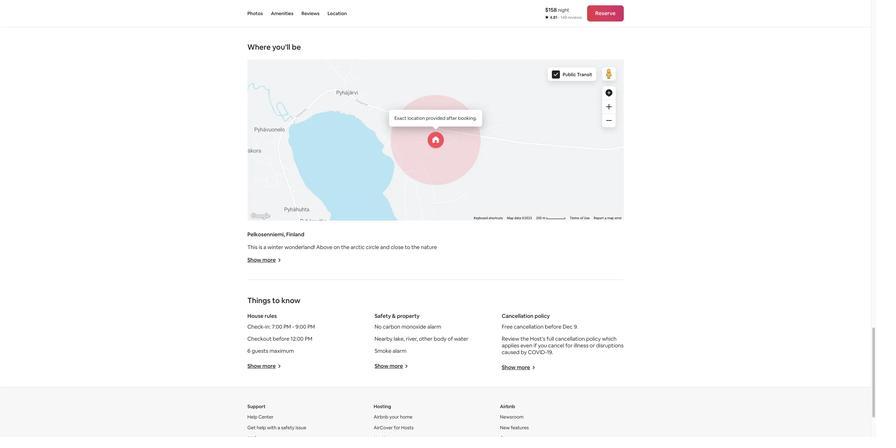 Task type: locate. For each thing, give the bounding box(es) containing it.
19.
[[547, 350, 554, 357]]

9:00
[[296, 324, 307, 331]]

photos
[[248, 10, 263, 16]]

0 vertical spatial cancellation
[[514, 324, 544, 331]]

0 horizontal spatial the
[[341, 244, 350, 251]]

show more down smoke alarm
[[375, 363, 403, 370]]

0 vertical spatial airbnb
[[501, 404, 516, 410]]

google image
[[249, 212, 272, 221]]

200
[[536, 217, 542, 220]]

is
[[259, 244, 263, 251]]

river,
[[406, 336, 418, 343]]

property
[[397, 313, 420, 320]]

be
[[292, 43, 301, 52]]

the right on on the left
[[341, 244, 350, 251]]

get help with a safety issue link
[[248, 426, 307, 432]]

you
[[539, 343, 548, 350]]

of right body
[[448, 336, 453, 343]]

more down smoke alarm
[[390, 363, 403, 370]]

airbnb up newsroom at right bottom
[[501, 404, 516, 410]]

rules
[[265, 313, 277, 320]]

to
[[405, 244, 411, 251], [272, 296, 280, 306]]

1 horizontal spatial policy
[[587, 336, 601, 343]]

6
[[248, 348, 251, 355]]

location button
[[328, 0, 347, 27]]

photos button
[[248, 0, 263, 27]]

0 vertical spatial of
[[581, 217, 584, 220]]

and
[[381, 244, 390, 251]]

0 vertical spatial for
[[566, 343, 573, 350]]

$158
[[546, 6, 557, 13]]

airbnb down hosting
[[374, 415, 389, 421]]

for
[[566, 343, 573, 350], [394, 426, 401, 432]]

0 vertical spatial to
[[405, 244, 411, 251]]

show more for show more button under is
[[248, 257, 276, 264]]

no
[[375, 324, 382, 331]]

cancellation down cancellation policy
[[514, 324, 544, 331]]

1 horizontal spatial a
[[278, 426, 280, 432]]

0 horizontal spatial airbnb
[[374, 415, 389, 421]]

review the host's full cancellation policy which applies even if you cancel for illness or disruptions caused by covid-19.
[[502, 336, 624, 357]]

lake,
[[394, 336, 405, 343]]

issue
[[296, 426, 307, 432]]

0 horizontal spatial policy
[[535, 313, 550, 320]]

1 vertical spatial to
[[272, 296, 280, 306]]

a right with
[[278, 426, 280, 432]]

pm left '-' at left
[[284, 324, 291, 331]]

newsroom
[[501, 415, 524, 421]]

before down check-in: 7:00 pm - 9:00 pm
[[273, 336, 290, 343]]

map data ©2023
[[507, 217, 532, 220]]

terms
[[570, 217, 580, 220]]

alarm down lake,
[[393, 348, 407, 355]]

pm for 7:00
[[284, 324, 291, 331]]

more for show more button under is
[[263, 257, 276, 264]]

illness
[[574, 343, 589, 350]]

policy up free cancellation before dec 9.
[[535, 313, 550, 320]]

alarm up body
[[428, 324, 442, 331]]

help
[[248, 415, 258, 421]]

drag pegman onto the map to open street view image
[[603, 67, 616, 81]]

more down 'winter'
[[263, 257, 276, 264]]

pelkosenniemi,
[[248, 231, 285, 239]]

finland
[[287, 231, 305, 239]]

wonderland!
[[285, 244, 315, 251]]

a right is
[[264, 244, 267, 251]]

for left illness
[[566, 343, 573, 350]]

night
[[559, 7, 570, 13]]

to right close
[[405, 244, 411, 251]]

1 horizontal spatial cancellation
[[556, 336, 586, 343]]

location
[[328, 10, 347, 16]]

show more for show more button under guests
[[248, 363, 276, 370]]

show more down is
[[248, 257, 276, 264]]

airbnb
[[501, 404, 516, 410], [374, 415, 389, 421]]

1 vertical spatial alarm
[[393, 348, 407, 355]]

more for show more button underneath smoke alarm
[[390, 363, 403, 370]]

2 horizontal spatial a
[[605, 217, 607, 220]]

report
[[594, 217, 604, 220]]

alarm
[[428, 324, 442, 331], [393, 348, 407, 355]]

policy left which
[[587, 336, 601, 343]]

to left know
[[272, 296, 280, 306]]

more down by
[[517, 365, 531, 372]]

guests
[[252, 348, 269, 355]]

of left use
[[581, 217, 584, 220]]

the left nature
[[412, 244, 420, 251]]

200 m button
[[534, 216, 568, 221]]

new features
[[501, 426, 529, 432]]

1 vertical spatial airbnb
[[374, 415, 389, 421]]

1 horizontal spatial airbnb
[[501, 404, 516, 410]]

©2023
[[522, 217, 532, 220]]

data
[[515, 217, 521, 220]]

water
[[455, 336, 469, 343]]

$158 night
[[546, 6, 570, 13]]

more for show more button under guests
[[263, 363, 276, 370]]

the
[[341, 244, 350, 251], [412, 244, 420, 251], [521, 336, 529, 343]]

policy
[[535, 313, 550, 320], [587, 336, 601, 343]]

map
[[507, 217, 514, 220]]

cancellation down 'dec'
[[556, 336, 586, 343]]

terms of use link
[[570, 217, 590, 220]]

reserve button
[[588, 5, 624, 22]]

support
[[248, 404, 266, 410]]

0 vertical spatial alarm
[[428, 324, 442, 331]]

1 vertical spatial cancellation
[[556, 336, 586, 343]]

zoom out image
[[607, 118, 612, 124]]

public
[[563, 72, 576, 78]]

show more button
[[248, 257, 281, 264], [248, 363, 281, 370], [375, 363, 409, 370], [502, 365, 536, 372]]

0 horizontal spatial before
[[273, 336, 290, 343]]

more down 6 guests maximum
[[263, 363, 276, 370]]

1 vertical spatial policy
[[587, 336, 601, 343]]

report a map error
[[594, 217, 622, 220]]

which
[[603, 336, 617, 343]]

airbnb for airbnb
[[501, 404, 516, 410]]

maximum
[[270, 348, 294, 355]]

1 horizontal spatial alarm
[[428, 324, 442, 331]]

0 vertical spatial before
[[545, 324, 562, 331]]

before up full at bottom
[[545, 324, 562, 331]]

show more down guests
[[248, 363, 276, 370]]

map
[[608, 217, 614, 220]]

your stay location, map pin image
[[428, 132, 444, 148]]

1 vertical spatial of
[[448, 336, 453, 343]]

pm right 12:00
[[305, 336, 313, 343]]

a left map
[[605, 217, 607, 220]]

know
[[282, 296, 301, 306]]

show more for show more button below by
[[502, 365, 531, 372]]

your
[[390, 415, 399, 421]]

arctic
[[351, 244, 365, 251]]

reviews
[[568, 15, 582, 20]]

public transit
[[563, 72, 593, 78]]

1 vertical spatial for
[[394, 426, 401, 432]]

1 horizontal spatial to
[[405, 244, 411, 251]]

1 horizontal spatial for
[[566, 343, 573, 350]]

show more down 'caused'
[[502, 365, 531, 372]]

for left hosts
[[394, 426, 401, 432]]

reserve
[[596, 10, 616, 17]]

1 horizontal spatial of
[[581, 217, 584, 220]]

applies
[[502, 343, 520, 350]]

the left if on the right bottom of page
[[521, 336, 529, 343]]

of
[[581, 217, 584, 220], [448, 336, 453, 343]]

show more button down smoke alarm
[[375, 363, 409, 370]]

0 horizontal spatial a
[[264, 244, 267, 251]]

2 horizontal spatial the
[[521, 336, 529, 343]]

in:
[[265, 324, 271, 331]]

add a place to the map image
[[605, 89, 613, 97]]

use
[[584, 217, 590, 220]]

2 vertical spatial a
[[278, 426, 280, 432]]

policy inside review the host's full cancellation policy which applies even if you cancel for illness or disruptions caused by covid-19.
[[587, 336, 601, 343]]



Task type: describe. For each thing, give the bounding box(es) containing it.
0 vertical spatial policy
[[535, 313, 550, 320]]

full
[[547, 336, 555, 343]]

-
[[293, 324, 295, 331]]

house rules
[[248, 313, 277, 320]]

airbnb for airbnb your home
[[374, 415, 389, 421]]

show more for show more button underneath smoke alarm
[[375, 363, 403, 370]]

nearby lake, river, other body of water
[[375, 336, 469, 343]]

checkout
[[248, 336, 272, 343]]

terms of use
[[570, 217, 590, 220]]

show down 'caused'
[[502, 365, 516, 372]]

·
[[559, 15, 560, 20]]

aircover for hosts link
[[374, 426, 414, 432]]

cancel
[[549, 343, 565, 350]]

airbnb your home link
[[374, 415, 413, 421]]

caused
[[502, 350, 520, 357]]

airbnb your home
[[374, 415, 413, 421]]

where
[[248, 43, 271, 52]]

covid-
[[529, 350, 547, 357]]

safety & property
[[375, 313, 420, 320]]

149
[[561, 15, 567, 20]]

9.
[[574, 324, 579, 331]]

pelkosenniemi, finland
[[248, 231, 305, 239]]

winter
[[268, 244, 284, 251]]

show down smoke
[[375, 363, 389, 370]]

nature
[[421, 244, 437, 251]]

no carbon monoxide alarm
[[375, 324, 442, 331]]

even
[[521, 343, 533, 350]]

1 vertical spatial before
[[273, 336, 290, 343]]

check-in: 7:00 pm - 9:00 pm
[[248, 324, 315, 331]]

cancellation
[[502, 313, 534, 320]]

safety
[[375, 313, 391, 320]]

safety
[[281, 426, 295, 432]]

disruptions
[[597, 343, 624, 350]]

get help with a safety issue
[[248, 426, 307, 432]]

free cancellation before dec 9.
[[502, 324, 579, 331]]

&
[[392, 313, 396, 320]]

keyboard shortcuts
[[474, 217, 503, 220]]

amenities
[[271, 10, 294, 16]]

show more button down guests
[[248, 363, 281, 370]]

0 vertical spatial a
[[605, 217, 607, 220]]

check-
[[248, 324, 265, 331]]

by
[[521, 350, 527, 357]]

free
[[502, 324, 513, 331]]

pm for 12:00
[[305, 336, 313, 343]]

things
[[248, 296, 271, 306]]

smoke alarm
[[375, 348, 407, 355]]

m
[[543, 217, 546, 220]]

house
[[248, 313, 264, 320]]

show down this
[[248, 257, 262, 264]]

0 horizontal spatial cancellation
[[514, 324, 544, 331]]

get
[[248, 426, 256, 432]]

hosting
[[374, 404, 391, 410]]

0 horizontal spatial for
[[394, 426, 401, 432]]

for inside review the host's full cancellation policy which applies even if you cancel for illness or disruptions caused by covid-19.
[[566, 343, 573, 350]]

show more button down by
[[502, 365, 536, 372]]

this is a winter wonderland! above on the arctic circle and close to the nature
[[248, 244, 437, 251]]

close
[[391, 244, 404, 251]]

show down 6
[[248, 363, 262, 370]]

4.81 · 149 reviews
[[550, 15, 582, 20]]

0 horizontal spatial of
[[448, 336, 453, 343]]

more for show more button below by
[[517, 365, 531, 372]]

circle
[[366, 244, 379, 251]]

error
[[615, 217, 622, 220]]

keyboard
[[474, 217, 488, 220]]

0 horizontal spatial alarm
[[393, 348, 407, 355]]

1 vertical spatial a
[[264, 244, 267, 251]]

dec
[[563, 324, 573, 331]]

with
[[267, 426, 277, 432]]

the inside review the host's full cancellation policy which applies even if you cancel for illness or disruptions caused by covid-19.
[[521, 336, 529, 343]]

cancellation inside review the host's full cancellation policy which applies even if you cancel for illness or disruptions caused by covid-19.
[[556, 336, 586, 343]]

aircover
[[374, 426, 393, 432]]

12:00
[[291, 336, 304, 343]]

you'll
[[273, 43, 291, 52]]

newsroom link
[[501, 415, 524, 421]]

carbon
[[383, 324, 401, 331]]

hosts
[[402, 426, 414, 432]]

google map
showing 0 points of interest. region
[[200, 31, 630, 290]]

other
[[419, 336, 433, 343]]

center
[[259, 415, 274, 421]]

0 horizontal spatial to
[[272, 296, 280, 306]]

transit
[[577, 72, 593, 78]]

pm right "9:00"
[[308, 324, 315, 331]]

aircover for hosts
[[374, 426, 414, 432]]

review
[[502, 336, 520, 343]]

show more button down is
[[248, 257, 281, 264]]

zoom in image
[[607, 104, 612, 110]]

where you'll be
[[248, 43, 301, 52]]

help center link
[[248, 415, 274, 421]]

new
[[501, 426, 510, 432]]

keyboard shortcuts button
[[474, 216, 503, 221]]

report a map error link
[[594, 217, 622, 220]]

1 horizontal spatial the
[[412, 244, 420, 251]]

1 horizontal spatial before
[[545, 324, 562, 331]]

nearby
[[375, 336, 393, 343]]

if
[[534, 343, 537, 350]]

reviews
[[302, 10, 320, 16]]

200 m
[[536, 217, 547, 220]]



Task type: vqa. For each thing, say whether or not it's contained in the screenshot.


